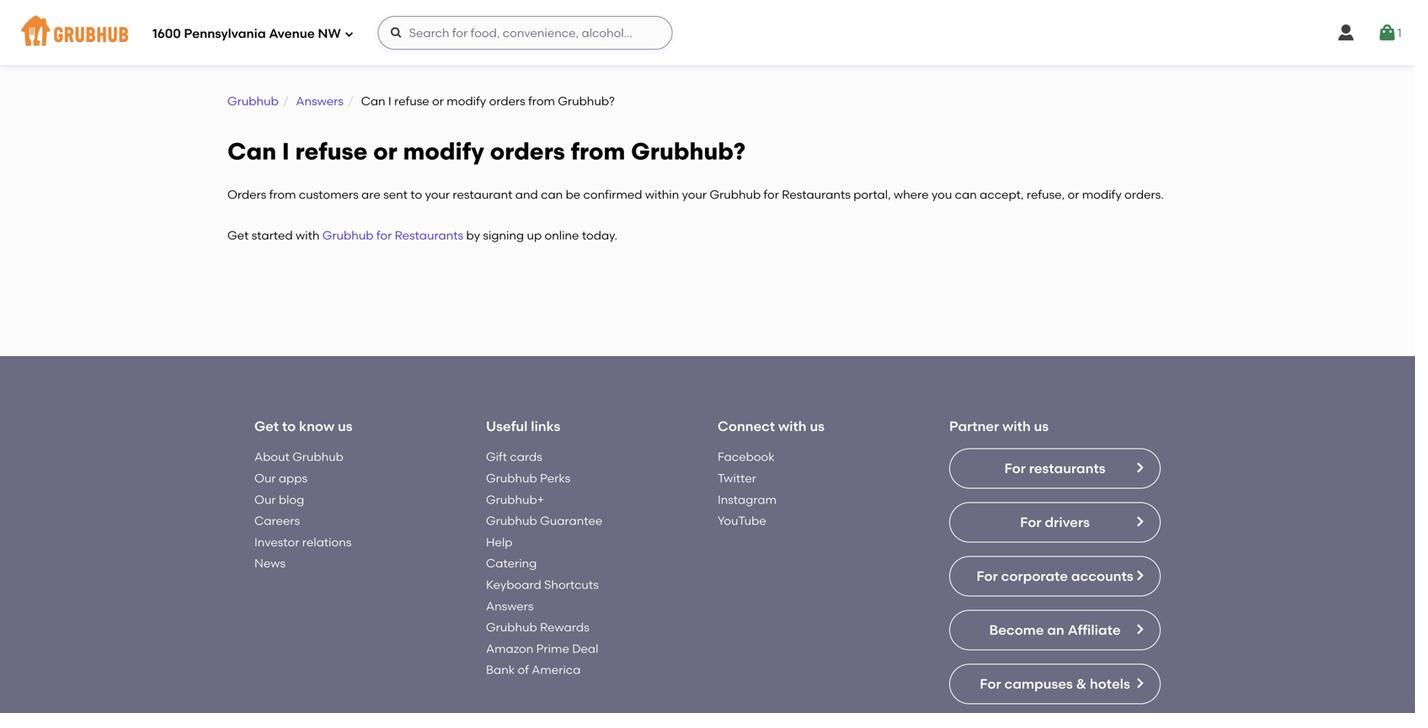 Task type: vqa. For each thing, say whether or not it's contained in the screenshot.
Instagram link
yes



Task type: describe. For each thing, give the bounding box(es) containing it.
careers link
[[254, 514, 300, 528]]

1 can from the left
[[541, 187, 563, 202]]

grubhub for restaurants link
[[323, 228, 464, 243]]

&
[[1077, 676, 1087, 693]]

catering link
[[486, 557, 537, 571]]

facebook link
[[718, 450, 775, 464]]

amazon prime deal link
[[486, 642, 599, 656]]

connect with us
[[718, 419, 825, 435]]

signing
[[483, 228, 524, 243]]

hotels
[[1090, 676, 1131, 693]]

1 vertical spatial to
[[282, 419, 296, 435]]

1 button
[[1378, 18, 1402, 48]]

svg image
[[1378, 23, 1398, 43]]

0 vertical spatial modify
[[447, 94, 486, 108]]

orders.
[[1125, 187, 1164, 202]]

accept,
[[980, 187, 1024, 202]]

for drivers
[[1021, 515, 1090, 531]]

where
[[894, 187, 929, 202]]

for drivers link
[[950, 503, 1161, 543]]

0 vertical spatial answers
[[296, 94, 344, 108]]

0 vertical spatial to
[[411, 187, 422, 202]]

restaurant
[[453, 187, 513, 202]]

youtube
[[718, 514, 767, 528]]

catering
[[486, 557, 537, 571]]

about grubhub link
[[254, 450, 344, 464]]

orders from customers are sent to your restaurant and can be confirmed within your grubhub for restaurants portal, where you can accept, refuse, or modify orders.
[[228, 187, 1164, 202]]

pennsylvania
[[184, 26, 266, 41]]

grubhub perks link
[[486, 471, 571, 486]]

1 vertical spatial orders
[[490, 137, 565, 165]]

with for connect
[[779, 419, 807, 435]]

get for get to know us
[[254, 419, 279, 435]]

get started with grubhub for restaurants by signing up online today.
[[228, 228, 618, 243]]

answers inside gift cards grubhub perks grubhub+ grubhub guarantee help catering keyboard shortcuts answers grubhub rewards amazon prime deal bank of america
[[486, 599, 534, 614]]

customers
[[299, 187, 359, 202]]

useful links
[[486, 419, 561, 435]]

help
[[486, 535, 513, 550]]

for restaurants link
[[950, 449, 1161, 489]]

gift
[[486, 450, 507, 464]]

for for for restaurants
[[1005, 461, 1026, 477]]

for corporate accounts link
[[950, 557, 1161, 597]]

campuses
[[1005, 676, 1073, 693]]

grubhub up amazon
[[486, 621, 537, 635]]

nw
[[318, 26, 341, 41]]

1
[[1398, 26, 1402, 40]]

instagram
[[718, 493, 777, 507]]

an
[[1048, 622, 1065, 639]]

links
[[531, 419, 561, 435]]

sent
[[383, 187, 408, 202]]

grubhub link
[[228, 94, 279, 108]]

for corporate accounts
[[977, 568, 1134, 585]]

partner with us
[[950, 419, 1049, 435]]

1600
[[153, 26, 181, 41]]

1 your from the left
[[425, 187, 450, 202]]

today.
[[582, 228, 618, 243]]

know
[[299, 419, 335, 435]]

facebook
[[718, 450, 775, 464]]

apps
[[279, 471, 308, 486]]

rewards
[[540, 621, 590, 635]]

help link
[[486, 535, 513, 550]]

1 us from the left
[[338, 419, 353, 435]]

1 horizontal spatial restaurants
[[782, 187, 851, 202]]

for for for drivers
[[1021, 515, 1042, 531]]

for campuses & hotels
[[980, 676, 1131, 693]]

get to know us
[[254, 419, 353, 435]]

0 horizontal spatial svg image
[[344, 29, 354, 39]]

of
[[518, 663, 529, 678]]

restaurants
[[1029, 461, 1106, 477]]

facebook twitter instagram youtube
[[718, 450, 777, 528]]

twitter link
[[718, 471, 757, 486]]

right image for for campuses & hotels
[[1133, 677, 1147, 691]]

news link
[[254, 557, 286, 571]]

get for get started with grubhub for restaurants by signing up online today.
[[228, 228, 249, 243]]

within
[[645, 187, 679, 202]]

cards
[[510, 450, 543, 464]]

grubhub+
[[486, 493, 544, 507]]

online
[[545, 228, 579, 243]]

1 vertical spatial from
[[571, 137, 626, 165]]

and
[[515, 187, 538, 202]]

0 horizontal spatial can
[[228, 137, 276, 165]]

useful
[[486, 419, 528, 435]]

become
[[990, 622, 1044, 639]]

grubhub down gift cards link
[[486, 471, 537, 486]]

1 our from the top
[[254, 471, 276, 486]]

our blog link
[[254, 493, 304, 507]]

started
[[252, 228, 293, 243]]

1600 pennsylvania avenue nw
[[153, 26, 341, 41]]

grubhub down "1600 pennsylvania avenue nw"
[[228, 94, 279, 108]]

1 horizontal spatial svg image
[[390, 26, 403, 40]]

blog
[[279, 493, 304, 507]]

2 vertical spatial from
[[269, 187, 296, 202]]

shortcuts
[[544, 578, 599, 592]]



Task type: locate. For each thing, give the bounding box(es) containing it.
guarantee
[[540, 514, 603, 528]]

from right orders on the left of page
[[269, 187, 296, 202]]

0 vertical spatial orders
[[489, 94, 526, 108]]

avenue
[[269, 26, 315, 41]]

for
[[764, 187, 779, 202], [377, 228, 392, 243]]

our down about
[[254, 471, 276, 486]]

2 horizontal spatial or
[[1068, 187, 1080, 202]]

for left drivers
[[1021, 515, 1042, 531]]

1 vertical spatial restaurants
[[395, 228, 464, 243]]

connect
[[718, 419, 775, 435]]

0 horizontal spatial or
[[373, 137, 398, 165]]

refuse,
[[1027, 187, 1065, 202]]

1 vertical spatial refuse
[[295, 137, 368, 165]]

0 horizontal spatial can
[[541, 187, 563, 202]]

investor relations link
[[254, 535, 352, 550]]

0 vertical spatial can i refuse or modify orders from grubhub?
[[361, 94, 615, 108]]

2 our from the top
[[254, 493, 276, 507]]

1 vertical spatial grubhub?
[[631, 137, 746, 165]]

grubhub down know
[[292, 450, 344, 464]]

bank of america link
[[486, 663, 581, 678]]

orders
[[489, 94, 526, 108], [490, 137, 565, 165]]

right image for become an affiliate
[[1133, 623, 1147, 637]]

0 vertical spatial our
[[254, 471, 276, 486]]

0 horizontal spatial refuse
[[295, 137, 368, 165]]

instagram link
[[718, 493, 777, 507]]

orders up and
[[490, 137, 565, 165]]

grubhub+ link
[[486, 493, 544, 507]]

2 can from the left
[[955, 187, 977, 202]]

us right the connect
[[810, 419, 825, 435]]

0 vertical spatial answers link
[[296, 94, 344, 108]]

gift cards grubhub perks grubhub+ grubhub guarantee help catering keyboard shortcuts answers grubhub rewards amazon prime deal bank of america
[[486, 450, 603, 678]]

to
[[411, 187, 422, 202], [282, 419, 296, 435]]

your right within
[[682, 187, 707, 202]]

for for for campuses & hotels
[[980, 676, 1002, 693]]

0 horizontal spatial us
[[338, 419, 353, 435]]

1 horizontal spatial for
[[764, 187, 779, 202]]

0 horizontal spatial your
[[425, 187, 450, 202]]

0 horizontal spatial restaurants
[[395, 228, 464, 243]]

confirmed
[[584, 187, 642, 202]]

our
[[254, 471, 276, 486], [254, 493, 276, 507]]

with right started
[[296, 228, 320, 243]]

0 vertical spatial refuse
[[394, 94, 429, 108]]

right image inside for corporate accounts link
[[1133, 569, 1147, 583]]

1 vertical spatial i
[[282, 137, 290, 165]]

0 horizontal spatial answers link
[[296, 94, 344, 108]]

2 vertical spatial or
[[1068, 187, 1080, 202]]

grubhub down customers
[[323, 228, 374, 243]]

drivers
[[1045, 515, 1090, 531]]

get left started
[[228, 228, 249, 243]]

for for for corporate accounts
[[977, 568, 998, 585]]

1 vertical spatial answers
[[486, 599, 534, 614]]

for campuses & hotels link
[[950, 665, 1161, 705]]

grubhub
[[228, 94, 279, 108], [710, 187, 761, 202], [323, 228, 374, 243], [292, 450, 344, 464], [486, 471, 537, 486], [486, 514, 537, 528], [486, 621, 537, 635]]

2 horizontal spatial from
[[571, 137, 626, 165]]

with right partner
[[1003, 419, 1031, 435]]

1 vertical spatial our
[[254, 493, 276, 507]]

0 vertical spatial for
[[764, 187, 779, 202]]

accounts
[[1072, 568, 1134, 585]]

1 vertical spatial for
[[377, 228, 392, 243]]

2 horizontal spatial with
[[1003, 419, 1031, 435]]

2 us from the left
[[810, 419, 825, 435]]

right image inside become an affiliate link
[[1133, 623, 1147, 637]]

answers
[[296, 94, 344, 108], [486, 599, 534, 614]]

0 vertical spatial grubhub?
[[558, 94, 615, 108]]

us
[[338, 419, 353, 435], [810, 419, 825, 435], [1034, 419, 1049, 435]]

restaurants left portal,
[[782, 187, 851, 202]]

with for partner
[[1003, 419, 1031, 435]]

relations
[[302, 535, 352, 550]]

about
[[254, 450, 290, 464]]

1 horizontal spatial with
[[779, 419, 807, 435]]

4 right image from the top
[[1133, 677, 1147, 691]]

amazon
[[486, 642, 534, 656]]

grubhub?
[[558, 94, 615, 108], [631, 137, 746, 165]]

keyboard shortcuts link
[[486, 578, 599, 592]]

grubhub guarantee link
[[486, 514, 603, 528]]

3 us from the left
[[1034, 419, 1049, 435]]

right image
[[1133, 515, 1147, 529]]

1 horizontal spatial i
[[388, 94, 392, 108]]

2 vertical spatial modify
[[1083, 187, 1122, 202]]

bank
[[486, 663, 515, 678]]

0 horizontal spatial answers
[[296, 94, 344, 108]]

0 vertical spatial from
[[528, 94, 555, 108]]

0 horizontal spatial i
[[282, 137, 290, 165]]

1 horizontal spatial or
[[432, 94, 444, 108]]

twitter
[[718, 471, 757, 486]]

about grubhub our apps our blog careers investor relations news
[[254, 450, 352, 571]]

i
[[388, 94, 392, 108], [282, 137, 290, 165]]

answers right grubhub link
[[296, 94, 344, 108]]

us for partner with us
[[1034, 419, 1049, 435]]

svg image
[[1336, 23, 1357, 43], [390, 26, 403, 40], [344, 29, 354, 39]]

0 vertical spatial or
[[432, 94, 444, 108]]

2 horizontal spatial us
[[1034, 419, 1049, 435]]

perks
[[540, 471, 571, 486]]

1 vertical spatial get
[[254, 419, 279, 435]]

partner
[[950, 419, 1000, 435]]

get
[[228, 228, 249, 243], [254, 419, 279, 435]]

your right sent
[[425, 187, 450, 202]]

1 right image from the top
[[1133, 462, 1147, 475]]

with right the connect
[[779, 419, 807, 435]]

prime
[[536, 642, 569, 656]]

become an affiliate link
[[950, 611, 1161, 651]]

1 horizontal spatial from
[[528, 94, 555, 108]]

0 vertical spatial can
[[361, 94, 386, 108]]

0 vertical spatial restaurants
[[782, 187, 851, 202]]

1 vertical spatial modify
[[403, 137, 485, 165]]

our apps link
[[254, 471, 308, 486]]

right image inside for restaurants link
[[1133, 462, 1147, 475]]

restaurants
[[782, 187, 851, 202], [395, 228, 464, 243]]

investor
[[254, 535, 299, 550]]

answers link
[[296, 94, 344, 108], [486, 599, 534, 614]]

right image for for restaurants
[[1133, 462, 1147, 475]]

can left "be"
[[541, 187, 563, 202]]

for restaurants
[[1005, 461, 1106, 477]]

portal,
[[854, 187, 891, 202]]

answers link right grubhub link
[[296, 94, 344, 108]]

1 horizontal spatial get
[[254, 419, 279, 435]]

youtube link
[[718, 514, 767, 528]]

by
[[466, 228, 480, 243]]

0 horizontal spatial with
[[296, 228, 320, 243]]

1 horizontal spatial can
[[361, 94, 386, 108]]

0 horizontal spatial get
[[228, 228, 249, 243]]

grubhub right within
[[710, 187, 761, 202]]

us up for restaurants
[[1034, 419, 1049, 435]]

2 right image from the top
[[1133, 569, 1147, 583]]

1 horizontal spatial your
[[682, 187, 707, 202]]

can
[[361, 94, 386, 108], [228, 137, 276, 165]]

with
[[296, 228, 320, 243], [779, 419, 807, 435], [1003, 419, 1031, 435]]

can i refuse or modify orders from grubhub?
[[361, 94, 615, 108], [228, 137, 746, 165]]

1 vertical spatial or
[[373, 137, 398, 165]]

restaurants left by
[[395, 228, 464, 243]]

from
[[528, 94, 555, 108], [571, 137, 626, 165], [269, 187, 296, 202]]

from down search for food, convenience, alcohol... search box
[[528, 94, 555, 108]]

right image
[[1133, 462, 1147, 475], [1133, 569, 1147, 583], [1133, 623, 1147, 637], [1133, 677, 1147, 691]]

grubhub inside the about grubhub our apps our blog careers investor relations news
[[292, 450, 344, 464]]

right image right 'hotels'
[[1133, 677, 1147, 691]]

Search for food, convenience, alcohol... search field
[[378, 16, 673, 50]]

right image up right icon at the right bottom
[[1133, 462, 1147, 475]]

can right you
[[955, 187, 977, 202]]

us right know
[[338, 419, 353, 435]]

can i refuse or modify orders from grubhub? down search for food, convenience, alcohol... search box
[[361, 94, 615, 108]]

for left corporate
[[977, 568, 998, 585]]

orders down search for food, convenience, alcohol... search box
[[489, 94, 526, 108]]

right image right affiliate
[[1133, 623, 1147, 637]]

1 vertical spatial answers link
[[486, 599, 534, 614]]

for inside "link"
[[1021, 515, 1042, 531]]

1 vertical spatial can
[[228, 137, 276, 165]]

right image down right icon at the right bottom
[[1133, 569, 1147, 583]]

1 vertical spatial can i refuse or modify orders from grubhub?
[[228, 137, 746, 165]]

corporate
[[1002, 568, 1068, 585]]

for left campuses
[[980, 676, 1002, 693]]

0 vertical spatial get
[[228, 228, 249, 243]]

get up about
[[254, 419, 279, 435]]

0 horizontal spatial grubhub?
[[558, 94, 615, 108]]

1 horizontal spatial answers link
[[486, 599, 534, 614]]

0 horizontal spatial to
[[282, 419, 296, 435]]

affiliate
[[1068, 622, 1121, 639]]

0 horizontal spatial from
[[269, 187, 296, 202]]

deal
[[572, 642, 599, 656]]

up
[[527, 228, 542, 243]]

to left know
[[282, 419, 296, 435]]

0 vertical spatial i
[[388, 94, 392, 108]]

careers
[[254, 514, 300, 528]]

1 horizontal spatial us
[[810, 419, 825, 435]]

1 horizontal spatial can
[[955, 187, 977, 202]]

you
[[932, 187, 952, 202]]

to right sent
[[411, 187, 422, 202]]

1 horizontal spatial answers
[[486, 599, 534, 614]]

our up careers
[[254, 493, 276, 507]]

right image for for corporate accounts
[[1133, 569, 1147, 583]]

1 horizontal spatial to
[[411, 187, 422, 202]]

2 horizontal spatial svg image
[[1336, 23, 1357, 43]]

0 horizontal spatial for
[[377, 228, 392, 243]]

keyboard
[[486, 578, 542, 592]]

america
[[532, 663, 581, 678]]

orders
[[228, 187, 266, 202]]

grubhub rewards link
[[486, 621, 590, 635]]

become an affiliate
[[990, 622, 1121, 639]]

answers down keyboard
[[486, 599, 534, 614]]

right image inside the 'for campuses & hotels' link
[[1133, 677, 1147, 691]]

3 right image from the top
[[1133, 623, 1147, 637]]

are
[[362, 187, 381, 202]]

us for connect with us
[[810, 419, 825, 435]]

main navigation navigation
[[0, 0, 1416, 66]]

2 your from the left
[[682, 187, 707, 202]]

grubhub down grubhub+ link
[[486, 514, 537, 528]]

from up confirmed
[[571, 137, 626, 165]]

for down partner with us at the bottom of the page
[[1005, 461, 1026, 477]]

1 horizontal spatial grubhub?
[[631, 137, 746, 165]]

1 horizontal spatial refuse
[[394, 94, 429, 108]]

answers link down keyboard
[[486, 599, 534, 614]]

news
[[254, 557, 286, 571]]

can
[[541, 187, 563, 202], [955, 187, 977, 202]]

can i refuse or modify orders from grubhub? up restaurant
[[228, 137, 746, 165]]



